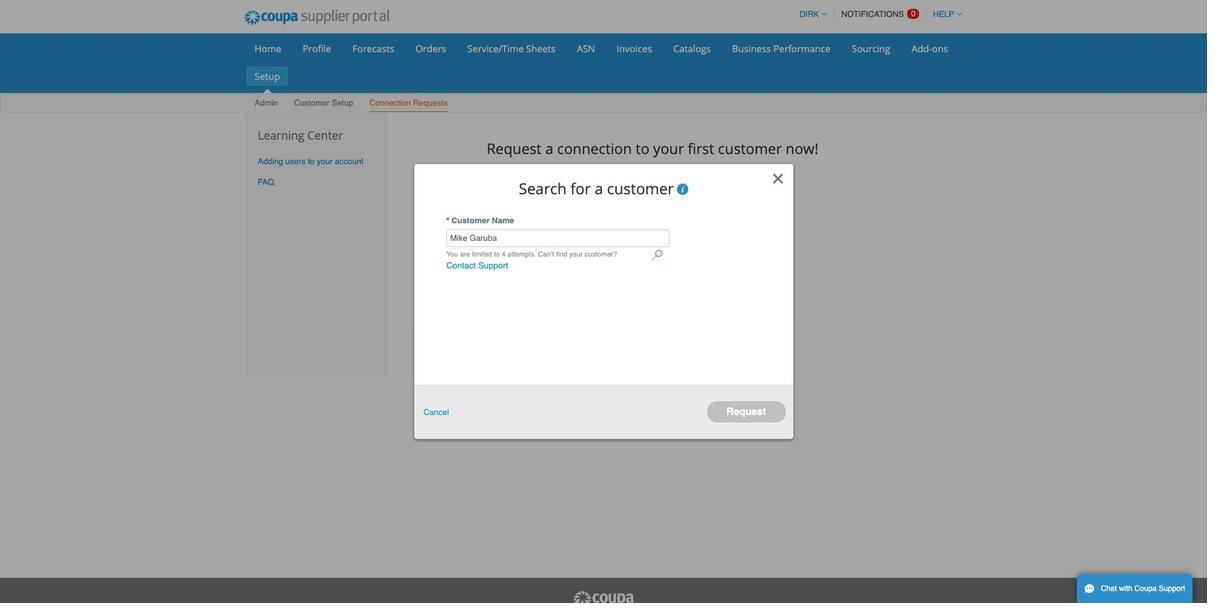 Task type: vqa. For each thing, say whether or not it's contained in the screenshot.
bottom Line
no



Task type: locate. For each thing, give the bounding box(es) containing it.
coupa supplier portal image
[[236, 2, 398, 33], [572, 591, 635, 603]]

dialog
[[414, 164, 793, 439]]

0 horizontal spatial coupa supplier portal image
[[236, 2, 398, 33]]

1 horizontal spatial coupa supplier portal image
[[572, 591, 635, 603]]

0 vertical spatial coupa supplier portal image
[[236, 2, 398, 33]]

1 vertical spatial coupa supplier portal image
[[572, 591, 635, 603]]

Type to search for a customer text field
[[447, 229, 670, 247]]



Task type: describe. For each thing, give the bounding box(es) containing it.
close image
[[772, 172, 785, 185]]



